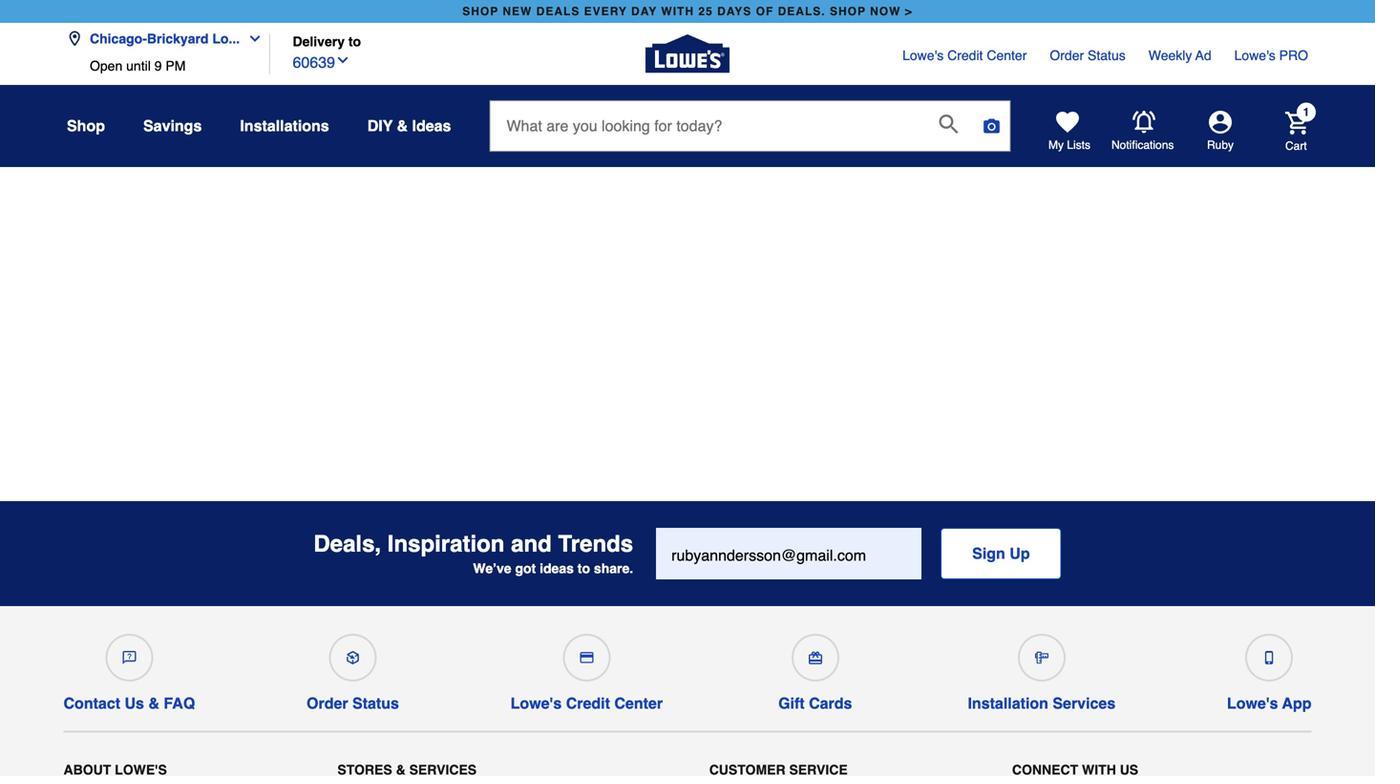 Task type: describe. For each thing, give the bounding box(es) containing it.
shop new deals every day with 25 days of deals. shop now >
[[463, 5, 913, 18]]

0 horizontal spatial center
[[615, 695, 663, 712]]

open until 9 pm
[[90, 58, 186, 74]]

sign up button
[[941, 528, 1062, 580]]

services
[[1053, 695, 1116, 712]]

diy & ideas button
[[367, 109, 451, 143]]

Email Address email field
[[656, 528, 922, 580]]

credit card image
[[580, 651, 593, 665]]

savings
[[143, 117, 202, 135]]

lowe's inside lowe's app link
[[1227, 695, 1279, 712]]

1 vertical spatial &
[[148, 695, 159, 712]]

brickyard
[[147, 31, 209, 46]]

delivery
[[293, 34, 345, 49]]

pm
[[166, 58, 186, 74]]

chevron down image
[[335, 53, 351, 68]]

1 horizontal spatial order status
[[1050, 48, 1126, 63]]

shop new deals every day with 25 days of deals. shop now > link
[[459, 0, 917, 23]]

of
[[756, 5, 774, 18]]

location image
[[67, 31, 82, 46]]

shop
[[67, 117, 105, 135]]

notifications
[[1112, 139, 1174, 152]]

>
[[905, 5, 913, 18]]

gift
[[779, 695, 805, 712]]

Search Query text field
[[490, 101, 924, 151]]

faq
[[164, 695, 195, 712]]

up
[[1010, 545, 1030, 563]]

delivery to
[[293, 34, 361, 49]]

1 vertical spatial lowe's credit center link
[[511, 626, 663, 713]]

lowe's pro link
[[1235, 46, 1309, 65]]

9
[[154, 58, 162, 74]]

ruby button
[[1175, 111, 1267, 153]]

every
[[584, 5, 627, 18]]

60639 button
[[293, 49, 351, 74]]

installation services
[[968, 695, 1116, 712]]

lowe's inside lowe's pro link
[[1235, 48, 1276, 63]]

60639
[[293, 54, 335, 71]]

lowe's home improvement logo image
[[646, 12, 730, 96]]

1
[[1303, 105, 1310, 119]]

to inside 'deals, inspiration and trends we've got ideas to share.'
[[578, 561, 590, 577]]

0 horizontal spatial to
[[349, 34, 361, 49]]

installation services link
[[968, 626, 1116, 713]]

lowe's app link
[[1227, 626, 1312, 713]]

pro
[[1280, 48, 1309, 63]]

ruby
[[1207, 139, 1234, 152]]

chicago-
[[90, 31, 147, 46]]

1 shop from the left
[[463, 5, 499, 18]]

diy
[[367, 117, 393, 135]]

got
[[515, 561, 536, 577]]

weekly
[[1149, 48, 1192, 63]]

sign up
[[973, 545, 1030, 563]]

customer care image
[[123, 651, 136, 665]]

open
[[90, 58, 123, 74]]

dimensions image
[[1035, 651, 1049, 665]]

1 horizontal spatial order
[[1050, 48, 1084, 63]]

ad
[[1196, 48, 1212, 63]]

lo...
[[212, 31, 240, 46]]

gift cards link
[[774, 626, 857, 713]]



Task type: locate. For each thing, give the bounding box(es) containing it.
search image
[[939, 115, 958, 134]]

order status link
[[1050, 46, 1126, 65], [307, 626, 399, 713]]

mobile image
[[1263, 651, 1276, 665]]

lowe's credit center down credit card image
[[511, 695, 663, 712]]

pickup image
[[346, 651, 360, 665]]

sign
[[973, 545, 1006, 563]]

0 vertical spatial order status
[[1050, 48, 1126, 63]]

lists
[[1067, 139, 1091, 152]]

camera image
[[982, 117, 1001, 136]]

now
[[870, 5, 901, 18]]

0 vertical spatial order status link
[[1050, 46, 1126, 65]]

shop left now
[[830, 5, 866, 18]]

inspiration
[[388, 531, 505, 557]]

0 vertical spatial &
[[397, 117, 408, 135]]

shop button
[[67, 109, 105, 143]]

status down pickup image
[[352, 695, 399, 712]]

1 horizontal spatial to
[[578, 561, 590, 577]]

ideas
[[412, 117, 451, 135]]

my lists link
[[1049, 111, 1091, 153]]

deals,
[[314, 531, 381, 557]]

1 horizontal spatial shop
[[830, 5, 866, 18]]

lowe's credit center link
[[903, 46, 1027, 65], [511, 626, 663, 713]]

0 vertical spatial credit
[[948, 48, 983, 63]]

new
[[503, 5, 532, 18]]

1 vertical spatial order
[[307, 695, 348, 712]]

center
[[987, 48, 1027, 63], [615, 695, 663, 712]]

lowe's home improvement notification center image
[[1133, 111, 1156, 134]]

we've
[[473, 561, 512, 577]]

order status down pickup image
[[307, 695, 399, 712]]

1 vertical spatial status
[[352, 695, 399, 712]]

gift cards
[[779, 695, 852, 712]]

cart
[[1286, 139, 1307, 153]]

credit up "search" icon
[[948, 48, 983, 63]]

ideas
[[540, 561, 574, 577]]

deals.
[[778, 5, 826, 18]]

1 vertical spatial to
[[578, 561, 590, 577]]

1 vertical spatial lowe's credit center
[[511, 695, 663, 712]]

shop
[[463, 5, 499, 18], [830, 5, 866, 18]]

0 vertical spatial lowe's credit center
[[903, 48, 1027, 63]]

chevron down image
[[240, 31, 263, 46]]

order status
[[1050, 48, 1126, 63], [307, 695, 399, 712]]

status left weekly
[[1088, 48, 1126, 63]]

order
[[1050, 48, 1084, 63], [307, 695, 348, 712]]

order status link for the bottommost lowe's credit center link
[[307, 626, 399, 713]]

weekly ad
[[1149, 48, 1212, 63]]

installations
[[240, 117, 329, 135]]

with
[[661, 5, 694, 18]]

lowe's credit center up "search" icon
[[903, 48, 1027, 63]]

to right ideas
[[578, 561, 590, 577]]

cards
[[809, 695, 852, 712]]

my
[[1049, 139, 1064, 152]]

1 horizontal spatial status
[[1088, 48, 1126, 63]]

lowe's app
[[1227, 695, 1312, 712]]

& right us at the bottom
[[148, 695, 159, 712]]

chicago-brickyard lo... button
[[67, 20, 270, 58]]

weekly ad link
[[1149, 46, 1212, 65]]

app
[[1282, 695, 1312, 712]]

&
[[397, 117, 408, 135], [148, 695, 159, 712]]

1 horizontal spatial lowe's credit center
[[903, 48, 1027, 63]]

contact us & faq link
[[64, 626, 195, 713]]

lowe's pro
[[1235, 48, 1309, 63]]

None search field
[[489, 100, 1011, 169]]

0 horizontal spatial status
[[352, 695, 399, 712]]

1 horizontal spatial lowe's credit center link
[[903, 46, 1027, 65]]

1 vertical spatial order status
[[307, 695, 399, 712]]

lowe's home improvement lists image
[[1056, 111, 1079, 134]]

savings button
[[143, 109, 202, 143]]

contact
[[64, 695, 120, 712]]

status
[[1088, 48, 1126, 63], [352, 695, 399, 712]]

sign up form
[[656, 528, 1062, 580]]

lowe's credit center
[[903, 48, 1027, 63], [511, 695, 663, 712]]

1 horizontal spatial center
[[987, 48, 1027, 63]]

1 vertical spatial order status link
[[307, 626, 399, 713]]

order status link for weekly ad link
[[1050, 46, 1126, 65]]

2 shop from the left
[[830, 5, 866, 18]]

0 horizontal spatial order status
[[307, 695, 399, 712]]

gift card image
[[809, 651, 822, 665]]

credit down credit card image
[[566, 695, 610, 712]]

chicago-brickyard lo...
[[90, 31, 240, 46]]

trends
[[558, 531, 633, 557]]

1 horizontal spatial credit
[[948, 48, 983, 63]]

1 horizontal spatial order status link
[[1050, 46, 1126, 65]]

& right 'diy'
[[397, 117, 408, 135]]

order down pickup image
[[307, 695, 348, 712]]

0 horizontal spatial &
[[148, 695, 159, 712]]

1 horizontal spatial &
[[397, 117, 408, 135]]

days
[[717, 5, 752, 18]]

1 vertical spatial center
[[615, 695, 663, 712]]

0 horizontal spatial order
[[307, 695, 348, 712]]

0 vertical spatial lowe's credit center link
[[903, 46, 1027, 65]]

to up chevron down icon
[[349, 34, 361, 49]]

my lists
[[1049, 139, 1091, 152]]

credit
[[948, 48, 983, 63], [566, 695, 610, 712]]

shop left new
[[463, 5, 499, 18]]

0 vertical spatial status
[[1088, 48, 1126, 63]]

lowe's
[[903, 48, 944, 63], [1235, 48, 1276, 63], [511, 695, 562, 712], [1227, 695, 1279, 712]]

0 horizontal spatial shop
[[463, 5, 499, 18]]

deals
[[536, 5, 580, 18]]

order status up lowe's home improvement lists icon at right top
[[1050, 48, 1126, 63]]

& inside button
[[397, 117, 408, 135]]

order up lowe's home improvement lists icon at right top
[[1050, 48, 1084, 63]]

1 vertical spatial credit
[[566, 695, 610, 712]]

lowe's home improvement cart image
[[1286, 112, 1309, 134]]

0 horizontal spatial lowe's credit center
[[511, 695, 663, 712]]

contact us & faq
[[64, 695, 195, 712]]

0 vertical spatial to
[[349, 34, 361, 49]]

installation
[[968, 695, 1049, 712]]

0 horizontal spatial lowe's credit center link
[[511, 626, 663, 713]]

0 horizontal spatial order status link
[[307, 626, 399, 713]]

and
[[511, 531, 552, 557]]

0 vertical spatial center
[[987, 48, 1027, 63]]

0 horizontal spatial credit
[[566, 695, 610, 712]]

installations button
[[240, 109, 329, 143]]

to
[[349, 34, 361, 49], [578, 561, 590, 577]]

share.
[[594, 561, 633, 577]]

diy & ideas
[[367, 117, 451, 135]]

0 vertical spatial order
[[1050, 48, 1084, 63]]

25
[[699, 5, 713, 18]]

deals, inspiration and trends we've got ideas to share.
[[314, 531, 633, 577]]

us
[[125, 695, 144, 712]]

day
[[631, 5, 657, 18]]

until
[[126, 58, 151, 74]]



Task type: vqa. For each thing, say whether or not it's contained in the screenshot.
the pros
no



